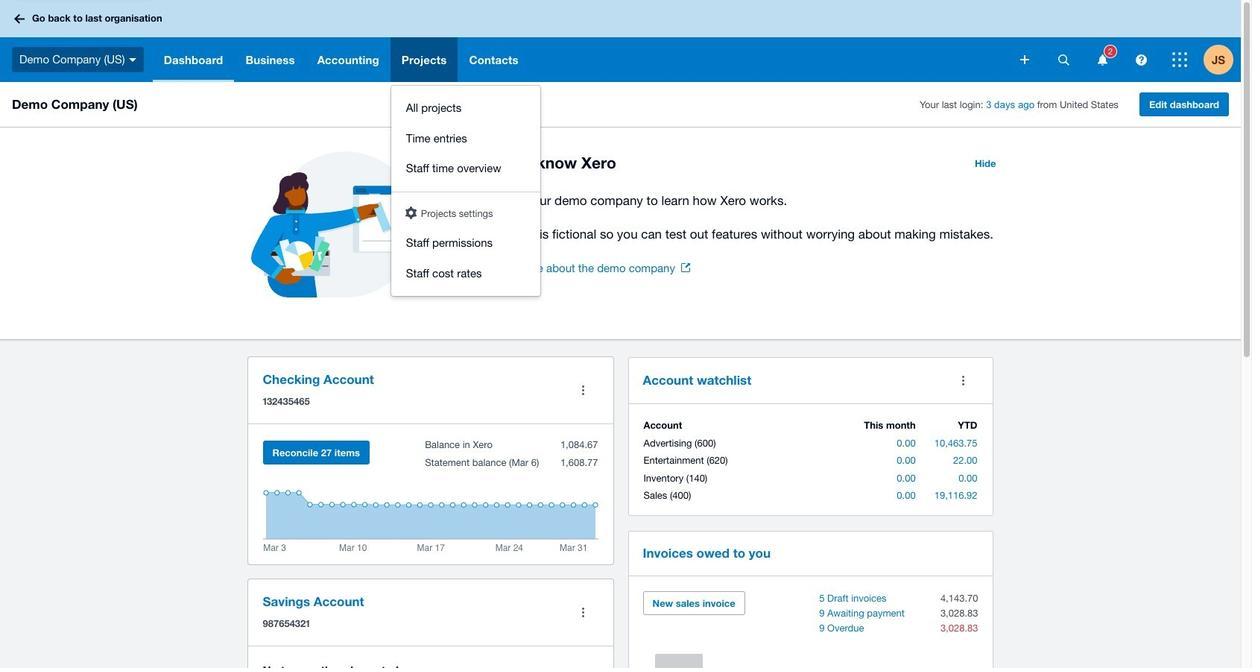 Task type: vqa. For each thing, say whether or not it's contained in the screenshot.
dialog
no



Task type: locate. For each thing, give the bounding box(es) containing it.
group
[[391, 86, 541, 296]]

0 horizontal spatial svg image
[[14, 14, 25, 23]]

banner
[[0, 0, 1242, 296]]

1 horizontal spatial svg image
[[1136, 54, 1147, 65]]

svg image
[[1059, 54, 1070, 65], [1098, 54, 1108, 65], [1021, 55, 1030, 64], [129, 58, 136, 62]]

list box
[[391, 86, 541, 296]]

svg image
[[14, 14, 25, 23], [1173, 52, 1188, 67], [1136, 54, 1147, 65]]



Task type: describe. For each thing, give the bounding box(es) containing it.
accounts watchlist options image
[[949, 365, 979, 395]]

intro banner body element
[[487, 190, 1006, 245]]

header image
[[406, 206, 417, 219]]

2 horizontal spatial svg image
[[1173, 52, 1188, 67]]



